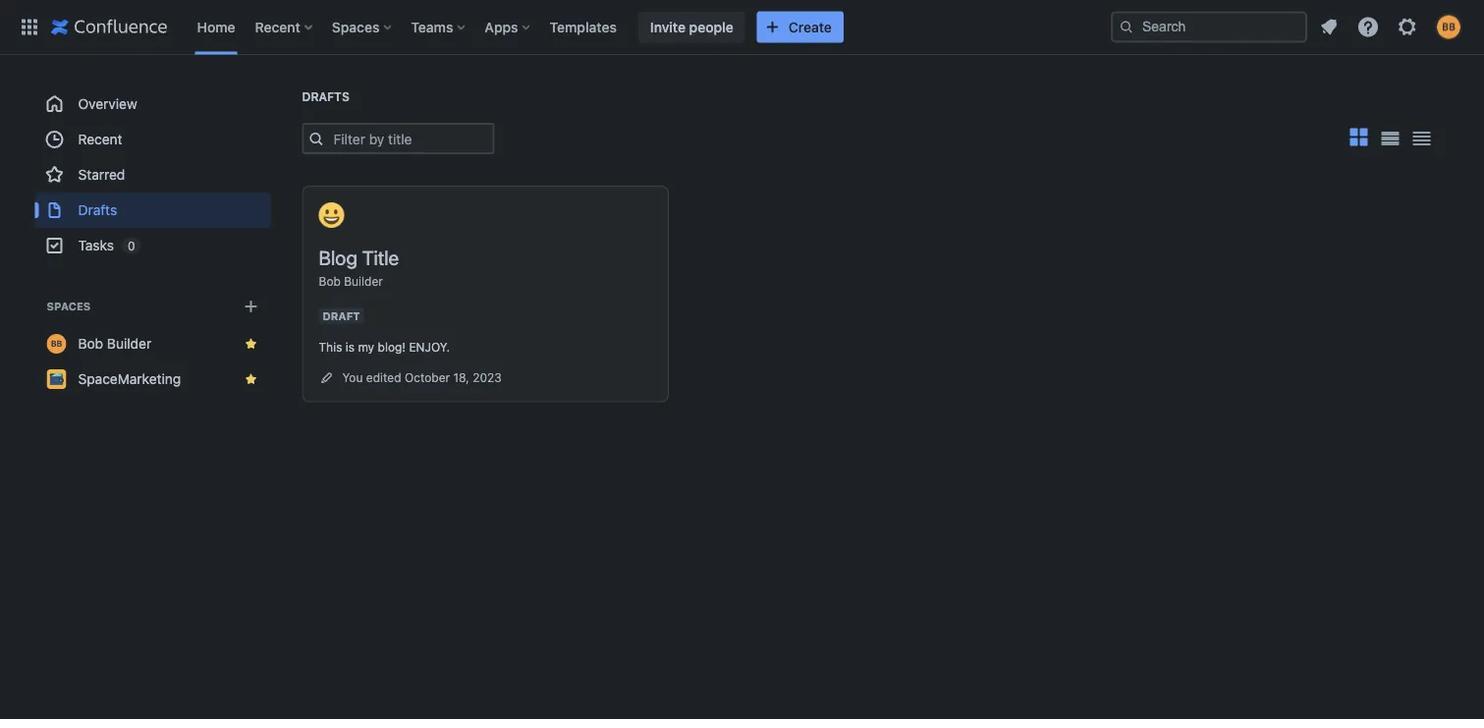 Task type: vqa. For each thing, say whether or not it's contained in the screenshot.
the right Builder
yes



Task type: locate. For each thing, give the bounding box(es) containing it.
recent button
[[249, 11, 320, 43]]

0 horizontal spatial recent
[[78, 131, 122, 147]]

spaces right recent popup button
[[332, 19, 380, 35]]

bob up the spacemarketing
[[78, 336, 103, 352]]

1 horizontal spatial spaces
[[332, 19, 380, 35]]

templates
[[550, 19, 617, 35]]

people
[[689, 19, 734, 35]]

recent up "starred"
[[78, 131, 122, 147]]

templates link
[[544, 11, 623, 43]]

0 vertical spatial builder
[[344, 275, 383, 288]]

1 vertical spatial drafts
[[78, 202, 117, 218]]

spaces
[[332, 19, 380, 35], [47, 300, 91, 313]]

recent right home
[[255, 19, 300, 35]]

builder
[[344, 275, 383, 288], [107, 336, 151, 352]]

banner
[[0, 0, 1484, 55]]

appswitcher icon image
[[18, 15, 41, 39]]

0 vertical spatial bob builder link
[[319, 275, 383, 288]]

:grinning: image
[[319, 202, 344, 228], [319, 202, 344, 228]]

recent
[[255, 19, 300, 35], [78, 131, 122, 147]]

builder up the spacemarketing
[[107, 336, 151, 352]]

unstar this space image
[[243, 336, 259, 352], [243, 371, 259, 387]]

unstar this space image inside bob builder "link"
[[243, 336, 259, 352]]

search image
[[1119, 19, 1135, 35]]

unstar this space image inside spacemarketing link
[[243, 371, 259, 387]]

0 horizontal spatial builder
[[107, 336, 151, 352]]

2 unstar this space image from the top
[[243, 371, 259, 387]]

bob down blog
[[319, 275, 341, 288]]

0 vertical spatial spaces
[[332, 19, 380, 35]]

1 unstar this space image from the top
[[243, 336, 259, 352]]

spaces button
[[326, 11, 399, 43]]

teams
[[411, 19, 453, 35]]

0
[[128, 239, 135, 252]]

1 vertical spatial unstar this space image
[[243, 371, 259, 387]]

0 vertical spatial recent
[[255, 19, 300, 35]]

drafts link
[[35, 193, 271, 228]]

title
[[362, 246, 399, 269]]

1 horizontal spatial recent
[[255, 19, 300, 35]]

18,
[[453, 371, 470, 385]]

apps button
[[479, 11, 538, 43]]

global element
[[12, 0, 1111, 55]]

1 vertical spatial builder
[[107, 336, 151, 352]]

0 vertical spatial unstar this space image
[[243, 336, 259, 352]]

0 vertical spatial bob
[[319, 275, 341, 288]]

drafts up tasks
[[78, 202, 117, 218]]

this is my blog! enjoy.
[[319, 340, 450, 354]]

builder down title
[[344, 275, 383, 288]]

blog!
[[378, 340, 406, 354]]

confluence image
[[51, 15, 168, 39], [51, 15, 168, 39]]

banner containing home
[[0, 0, 1484, 55]]

group
[[35, 86, 271, 263]]

0 vertical spatial drafts
[[302, 90, 350, 104]]

bob builder link down blog
[[319, 275, 383, 288]]

0 horizontal spatial spaces
[[47, 300, 91, 313]]

recent link
[[35, 122, 271, 157]]

1 vertical spatial recent
[[78, 131, 122, 147]]

starred link
[[35, 157, 271, 193]]

1 horizontal spatial builder
[[344, 275, 383, 288]]

drafts inside drafts link
[[78, 202, 117, 218]]

bob
[[319, 275, 341, 288], [78, 336, 103, 352]]

drafts
[[302, 90, 350, 104], [78, 202, 117, 218]]

drafts down spaces "popup button"
[[302, 90, 350, 104]]

1 vertical spatial bob builder link
[[35, 326, 271, 362]]

bob inside blog title bob builder
[[319, 275, 341, 288]]

invite people
[[650, 19, 734, 35]]

2023
[[473, 371, 502, 385]]

0 horizontal spatial drafts
[[78, 202, 117, 218]]

invite
[[650, 19, 686, 35]]

group containing overview
[[35, 86, 271, 263]]

list image
[[1381, 131, 1400, 145]]

blog
[[319, 246, 357, 269]]

bob builder link up the spacemarketing
[[35, 326, 271, 362]]

bob builder link
[[319, 275, 383, 288], [35, 326, 271, 362]]

notification icon image
[[1317, 15, 1341, 39]]

0 horizontal spatial bob
[[78, 336, 103, 352]]

1 horizontal spatial bob
[[319, 275, 341, 288]]

create button
[[757, 11, 844, 43]]

1 vertical spatial bob
[[78, 336, 103, 352]]

Search field
[[1111, 11, 1308, 43]]

help icon image
[[1357, 15, 1380, 39]]

spaces up bob builder
[[47, 300, 91, 313]]

recent inside group
[[78, 131, 122, 147]]



Task type: describe. For each thing, give the bounding box(es) containing it.
you
[[342, 371, 363, 385]]

0 horizontal spatial bob builder link
[[35, 326, 271, 362]]

1 horizontal spatial drafts
[[302, 90, 350, 104]]

recent inside popup button
[[255, 19, 300, 35]]

my
[[358, 340, 374, 354]]

apps
[[485, 19, 518, 35]]

create a space image
[[239, 295, 263, 318]]

tasks
[[78, 237, 114, 253]]

you edited october 18, 2023
[[342, 371, 502, 385]]

builder inside blog title bob builder
[[344, 275, 383, 288]]

home link
[[191, 11, 241, 43]]

this
[[319, 340, 342, 354]]

cards image
[[1347, 125, 1371, 149]]

1 vertical spatial spaces
[[47, 300, 91, 313]]

edited
[[366, 371, 401, 385]]

spacemarketing
[[78, 371, 181, 387]]

compact list image
[[1410, 127, 1434, 150]]

is
[[346, 340, 355, 354]]

blog title bob builder
[[319, 246, 399, 288]]

unstar this space image for spacemarketing
[[243, 371, 259, 387]]

create
[[789, 19, 832, 35]]

draft
[[323, 309, 360, 322]]

settings icon image
[[1396, 15, 1420, 39]]

overview
[[78, 96, 137, 112]]

builder inside "link"
[[107, 336, 151, 352]]

1 horizontal spatial bob builder link
[[319, 275, 383, 288]]

starred
[[78, 167, 125, 183]]

overview link
[[35, 86, 271, 122]]

home
[[197, 19, 235, 35]]

october
[[405, 371, 450, 385]]

teams button
[[405, 11, 473, 43]]

bob inside "link"
[[78, 336, 103, 352]]

enjoy.
[[409, 340, 450, 354]]

bob builder
[[78, 336, 151, 352]]

spacemarketing link
[[35, 362, 271, 397]]

invite people button
[[638, 11, 745, 43]]

spaces inside "popup button"
[[332, 19, 380, 35]]

unstar this space image for bob builder
[[243, 336, 259, 352]]

Filter by title field
[[328, 125, 493, 152]]



